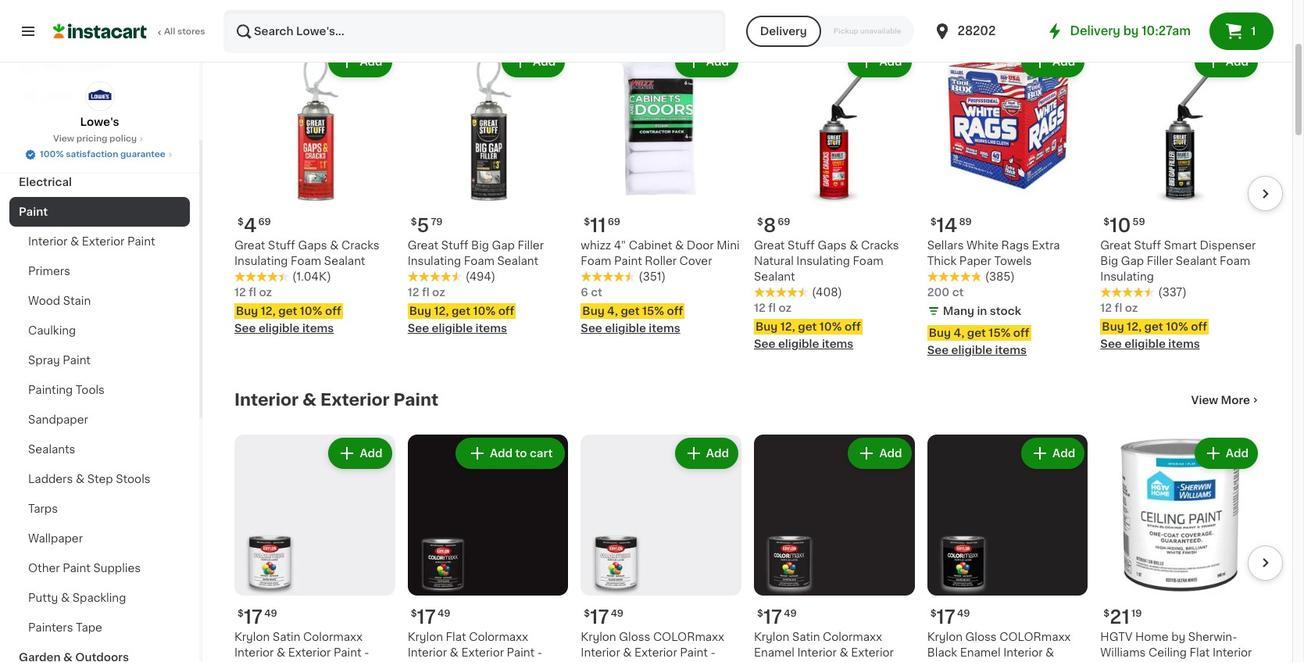 Task type: describe. For each thing, give the bounding box(es) containing it.
gap inside great stuff smart dispenser big gap filler sealant foam insulating
[[1122, 256, 1145, 267]]

items for 8
[[822, 338, 854, 349]]

items for 11
[[649, 323, 681, 334]]

buy for 5
[[409, 306, 432, 317]]

gaps for 4
[[298, 240, 327, 251]]

view pricing policy
[[53, 134, 137, 143]]

colormaxx for krylon satin colormaxx interior & exterior paint 
[[303, 631, 363, 642]]

product group containing 4
[[235, 43, 395, 336]]

sealants
[[28, 444, 75, 455]]

great stuff gaps & cracks natural insulating foam sealant
[[754, 240, 899, 282]]

sale
[[264, 0, 301, 17]]

enamel inside krylon gloss colormaxx black enamel interior
[[960, 647, 1001, 658]]

sealant for 5
[[498, 256, 539, 267]]

more for 10
[[1221, 3, 1251, 14]]

whizz 4" cabinet & door mini foam paint roller cover
[[581, 240, 740, 267]]

get for 10
[[1145, 321, 1164, 332]]

fl for 4
[[249, 287, 256, 298]]

15% for 14
[[989, 327, 1011, 338]]

0 horizontal spatial by
[[1124, 25, 1139, 37]]

19
[[1132, 609, 1143, 618]]

great for 5
[[408, 240, 439, 251]]

filler inside great stuff smart dispenser big gap filler sealant foam insulating
[[1147, 256, 1174, 267]]

6
[[581, 287, 588, 298]]

now
[[305, 0, 344, 17]]

oz for 8
[[779, 302, 792, 313]]

white
[[967, 240, 999, 251]]

interior & exterior paint link for the primers link
[[9, 227, 190, 256]]

$ 21 19
[[1104, 608, 1143, 626]]

foam for 4
[[291, 256, 322, 266]]

lists
[[44, 91, 71, 102]]

get for 8
[[798, 321, 817, 332]]

buy 12, get 10% off see eligible items for 4
[[235, 306, 341, 334]]

$ for hgtv home by sherwin- williams ceiling flat interio
[[1104, 609, 1110, 618]]

12 for 5
[[408, 287, 419, 298]]

krylon flat colormaxx interior & exterior paint 
[[408, 631, 543, 662]]

10:27am
[[1142, 25, 1191, 37]]

12, for 5
[[434, 306, 449, 317]]

see for 8
[[754, 338, 776, 349]]

sellars white rags extra thick paper towels
[[928, 240, 1060, 267]]

12, for 10
[[1127, 321, 1142, 332]]

off for 10
[[1192, 321, 1208, 332]]

foam for 5
[[464, 256, 495, 267]]

cart
[[530, 448, 553, 459]]

policy
[[109, 134, 137, 143]]

& inside krylon satin colormaxx enamel interior & exterio
[[840, 647, 849, 658]]

tools link
[[9, 138, 190, 167]]

spray
[[28, 355, 60, 366]]

15% for 11
[[643, 306, 665, 317]]

exterior for krylon satin colormaxx interior & exterior paint 
[[288, 647, 331, 658]]

eligible for 4
[[259, 323, 300, 334]]

$ for great stuff gaps & cracks insulating foam sealant
[[238, 217, 244, 227]]

$ for krylon satin colormaxx interior & exterior paint 
[[238, 609, 244, 618]]

add to cart
[[490, 448, 553, 459]]

on
[[235, 0, 260, 17]]

interior inside krylon satin colormaxx interior & exterior paint
[[235, 647, 274, 658]]

& inside krylon satin colormaxx interior & exterior paint
[[277, 647, 285, 658]]

foam inside great stuff smart dispenser big gap filler sealant foam insulating
[[1220, 256, 1251, 267]]

view pricing policy link
[[53, 133, 146, 145]]

100%
[[40, 150, 64, 159]]

17 for krylon gloss colormaxx interior & exterior paint 
[[590, 608, 609, 626]]

wood stain link
[[9, 286, 190, 316]]

buy 4, get 15% off see eligible items for 14
[[928, 327, 1030, 356]]

& inside great stuff gaps & cracks natural insulating foam sealant
[[850, 240, 859, 251]]

28202 button
[[933, 9, 1027, 53]]

satin for interior
[[793, 631, 820, 642]]

paint inside the krylon gloss colormaxx interior & exterior paint
[[680, 647, 708, 658]]

buy it again
[[44, 60, 110, 71]]

stuff for 5
[[441, 240, 469, 251]]

14
[[937, 216, 958, 234]]

(1.04k)
[[292, 271, 331, 282]]

items for 4
[[302, 323, 334, 334]]

& inside whizz 4" cabinet & door mini foam paint roller cover
[[675, 240, 684, 251]]

flat inside hgtv home by sherwin- williams ceiling flat interio
[[1190, 647, 1210, 658]]

buy 12, get 10% off see eligible items for 8
[[754, 321, 861, 349]]

stools
[[116, 474, 151, 485]]

sellars
[[928, 240, 964, 251]]

buy for 14
[[929, 327, 951, 338]]

off for 14
[[1014, 327, 1030, 338]]

product group containing 8
[[754, 43, 915, 352]]

17 for krylon gloss colormaxx black enamel interior 
[[937, 608, 956, 626]]

painters tape
[[28, 622, 102, 633]]

spackling
[[72, 593, 126, 603]]

cracks for 4
[[342, 240, 380, 251]]

paper
[[960, 256, 992, 267]]

spray paint link
[[9, 346, 190, 375]]

ladders & step stools
[[28, 474, 151, 485]]

cover
[[680, 256, 713, 267]]

wood stain
[[28, 295, 91, 306]]

view for 11
[[1192, 3, 1219, 14]]

filler inside great stuff big gap filler insulating foam sealant
[[518, 240, 544, 251]]

view more for 10
[[1192, 3, 1251, 14]]

sealant inside great stuff gaps & cracks natural insulating foam sealant
[[754, 271, 796, 282]]

items for 10
[[1169, 338, 1200, 349]]

delivery button
[[746, 16, 821, 47]]

lowe's logo image
[[85, 81, 115, 111]]

great stuff smart dispenser big gap filler sealant foam insulating
[[1101, 240, 1256, 282]]

0 horizontal spatial tools
[[19, 147, 49, 158]]

4"
[[614, 240, 626, 251]]

insulating inside great stuff gaps & cracks insulating foam sealant
[[235, 256, 288, 266]]

add inside button
[[490, 448, 513, 459]]

sandpaper link
[[9, 405, 190, 435]]

59
[[1133, 217, 1146, 227]]

pricing
[[76, 134, 107, 143]]

hgtv home by sherwin- williams ceiling flat interio
[[1101, 631, 1253, 662]]

49 for krylon flat colormaxx interior & exterior paint 
[[438, 609, 451, 618]]

tarps
[[28, 503, 58, 514]]

49 for krylon gloss colormaxx interior & exterior paint 
[[611, 609, 624, 618]]

dispenser
[[1200, 240, 1256, 251]]

buy 12, get 10% off see eligible items for 5
[[408, 306, 515, 334]]

on sale now link
[[235, 0, 344, 18]]

foam inside great stuff gaps & cracks natural insulating foam sealant
[[853, 256, 884, 266]]

ladders & step stools link
[[9, 464, 190, 494]]

painters
[[28, 622, 73, 633]]

200 ct
[[928, 287, 964, 298]]

10
[[1110, 216, 1132, 234]]

caulking link
[[9, 316, 190, 346]]

many in stock
[[943, 306, 1022, 317]]

electrical link
[[9, 167, 190, 197]]

49 for krylon satin colormaxx enamel interior & exterio
[[784, 609, 797, 618]]

sealant for 4
[[324, 256, 365, 266]]

big inside great stuff big gap filler insulating foam sealant
[[471, 240, 489, 251]]

gloss for &
[[619, 631, 651, 642]]

Search field
[[225, 11, 724, 52]]

exterior for krylon gloss colormaxx interior & exterior paint 
[[635, 647, 677, 658]]

door
[[687, 240, 714, 251]]

$ 17 49 for krylon gloss colormaxx black enamel interior 
[[931, 608, 970, 626]]

view for 17
[[1192, 395, 1219, 406]]

17 for krylon satin colormaxx interior & exterior paint 
[[244, 608, 263, 626]]

items for 5
[[476, 323, 507, 334]]

(494)
[[466, 271, 496, 282]]

$ for sellars white rags extra thick paper towels
[[931, 217, 937, 227]]

$ 11 69
[[584, 216, 621, 234]]

17 for krylon satin colormaxx enamel interior & exterio
[[764, 608, 783, 626]]

see for 5
[[408, 323, 429, 334]]

$ for krylon gloss colormaxx black enamel interior 
[[931, 609, 937, 618]]

in
[[977, 306, 988, 317]]

(351)
[[639, 271, 666, 282]]

insulating inside great stuff big gap filler insulating foam sealant
[[408, 256, 461, 267]]

stock
[[990, 306, 1022, 317]]

stuff for 4
[[268, 240, 295, 251]]

painting tools
[[28, 385, 105, 396]]

49 for krylon gloss colormaxx black enamel interior 
[[958, 609, 970, 618]]

gaps for 8
[[818, 240, 847, 251]]

interior inside the krylon flat colormaxx interior & exterior paint
[[408, 647, 447, 658]]

it
[[69, 60, 76, 71]]

buy for 11
[[583, 306, 605, 317]]

service type group
[[746, 16, 914, 47]]

& inside the krylon gloss colormaxx interior & exterior paint
[[623, 647, 632, 658]]

thick
[[928, 256, 957, 267]]

all
[[164, 27, 175, 36]]

(408)
[[812, 287, 843, 298]]

69 for 11
[[608, 217, 621, 227]]

more for 21
[[1221, 395, 1251, 406]]

69 for 8
[[778, 217, 791, 227]]

instacart logo image
[[53, 22, 147, 41]]

lists link
[[9, 81, 190, 113]]

natural
[[754, 256, 794, 266]]

putty & spackling link
[[9, 583, 190, 613]]

electrical
[[19, 177, 72, 188]]

get for 4
[[278, 306, 297, 317]]

12 fl oz for 8
[[754, 302, 792, 313]]

see for 14
[[928, 345, 949, 356]]

gloss for enamel
[[966, 631, 997, 642]]

1 horizontal spatial interior & exterior paint
[[235, 392, 439, 408]]

& inside the krylon flat colormaxx interior & exterior paint
[[450, 647, 459, 658]]

12, for 8
[[781, 321, 796, 332]]

towels
[[995, 256, 1032, 267]]

insulating inside great stuff gaps & cracks natural insulating foam sealant
[[797, 256, 850, 266]]

interior inside krylon gloss colormaxx black enamel interior
[[1004, 647, 1043, 658]]

$ 5 79
[[411, 216, 443, 234]]

colormaxx for krylon satin colormaxx enamel interior & exterio
[[823, 631, 882, 642]]

exterior for krylon flat colormaxx interior & exterior paint 
[[462, 647, 504, 658]]

satin for &
[[273, 631, 301, 642]]

rags
[[1002, 240, 1029, 251]]

buy for 8
[[756, 321, 778, 332]]

$ 4 69
[[238, 216, 271, 234]]

extra
[[1032, 240, 1060, 251]]



Task type: vqa. For each thing, say whether or not it's contained in the screenshot.
second MORE from the bottom
yes



Task type: locate. For each thing, give the bounding box(es) containing it.
tape
[[76, 622, 102, 633]]

black
[[928, 647, 958, 658]]

items down (351)
[[649, 323, 681, 334]]

3 krylon from the left
[[408, 631, 443, 642]]

1 horizontal spatial tools
[[76, 385, 105, 396]]

on sale now
[[235, 0, 344, 17]]

product group containing 11
[[581, 43, 742, 336]]

0 vertical spatial flat
[[446, 631, 466, 642]]

great inside great stuff gaps & cracks insulating foam sealant
[[235, 240, 265, 251]]

off for 4
[[325, 306, 341, 317]]

colormaxx for exterior
[[653, 631, 725, 642]]

1 enamel from the left
[[754, 647, 795, 658]]

insulating down $ 4 69
[[235, 256, 288, 266]]

1 vertical spatial view more
[[1192, 395, 1251, 406]]

1 vertical spatial big
[[1101, 256, 1119, 267]]

get down (1.04k)
[[278, 306, 297, 317]]

0 vertical spatial item carousel region
[[213, 37, 1284, 366]]

0 horizontal spatial ct
[[591, 287, 603, 298]]

ladders
[[28, 474, 73, 485]]

2 enamel from the left
[[960, 647, 1001, 658]]

items for 14
[[996, 345, 1027, 356]]

fl for 5
[[422, 287, 430, 298]]

17 for krylon flat colormaxx interior & exterior paint 
[[417, 608, 436, 626]]

fl down natural
[[769, 302, 776, 313]]

insulating inside great stuff smart dispenser big gap filler sealant foam insulating
[[1101, 271, 1154, 282]]

1 button
[[1210, 13, 1274, 50]]

2 more from the top
[[1221, 395, 1251, 406]]

by up the "ceiling"
[[1172, 631, 1186, 642]]

other
[[28, 563, 60, 574]]

gaps inside great stuff gaps & cracks natural insulating foam sealant
[[818, 240, 847, 251]]

items down (494)
[[476, 323, 507, 334]]

2 cracks from the left
[[861, 240, 899, 251]]

interior inside krylon satin colormaxx enamel interior & exterio
[[798, 647, 837, 658]]

item carousel region containing 17
[[213, 428, 1284, 662]]

1 satin from the left
[[273, 631, 301, 642]]

interior & exterior paint link
[[9, 227, 190, 256], [235, 391, 439, 410]]

89
[[960, 217, 972, 227]]

colormaxx inside krylon gloss colormaxx black enamel interior
[[1000, 631, 1071, 642]]

17 up the krylon gloss colormaxx interior & exterior paint
[[590, 608, 609, 626]]

17 up krylon satin colormaxx interior & exterior paint
[[244, 608, 263, 626]]

2 ct from the left
[[953, 287, 964, 298]]

get down (408)
[[798, 321, 817, 332]]

$ inside $ 8 69
[[757, 217, 764, 227]]

gap up (494)
[[492, 240, 515, 251]]

$ inside $ 11 69
[[584, 217, 590, 227]]

10% for 10
[[1166, 321, 1189, 332]]

gaps
[[298, 240, 327, 251], [818, 240, 847, 251]]

$ 17 49 for krylon flat colormaxx interior & exterior paint 
[[411, 608, 451, 626]]

0 vertical spatial by
[[1124, 25, 1139, 37]]

stuff inside great stuff smart dispenser big gap filler sealant foam insulating
[[1135, 240, 1162, 251]]

1 69 from the left
[[258, 217, 271, 227]]

3 69 from the left
[[608, 217, 621, 227]]

big up (494)
[[471, 240, 489, 251]]

0 vertical spatial tools
[[19, 147, 49, 158]]

1 vertical spatial interior & exterior paint link
[[235, 391, 439, 410]]

2 colormaxx from the left
[[1000, 631, 1071, 642]]

krylon inside krylon gloss colormaxx black enamel interior
[[928, 631, 963, 642]]

fl down great stuff smart dispenser big gap filler sealant foam insulating
[[1115, 302, 1123, 313]]

0 horizontal spatial filler
[[518, 240, 544, 251]]

$ up the whizz
[[584, 217, 590, 227]]

None search field
[[224, 9, 726, 53]]

100% satisfaction guarantee
[[40, 150, 166, 159]]

sealant inside great stuff smart dispenser big gap filler sealant foam insulating
[[1176, 256, 1217, 267]]

69 right 4
[[258, 217, 271, 227]]

0 vertical spatial view
[[1192, 3, 1219, 14]]

stuff for 8
[[788, 240, 815, 251]]

1 vertical spatial 4,
[[954, 327, 965, 338]]

insulating down $ 5 79
[[408, 256, 461, 267]]

17 up black
[[937, 608, 956, 626]]

$ up 'sellars' at the right of page
[[931, 217, 937, 227]]

buy it again link
[[9, 50, 190, 81]]

view more link
[[1192, 1, 1262, 17], [1192, 392, 1262, 408]]

$ 10 59
[[1104, 216, 1146, 234]]

2 stuff from the left
[[788, 240, 815, 251]]

& inside great stuff gaps & cracks insulating foam sealant
[[330, 240, 339, 251]]

great inside great stuff smart dispenser big gap filler sealant foam insulating
[[1101, 240, 1132, 251]]

gap inside great stuff big gap filler insulating foam sealant
[[492, 240, 515, 251]]

lowe's link
[[80, 81, 119, 130]]

krylon for krylon satin colormaxx enamel interior & exterio
[[754, 631, 790, 642]]

get for 14
[[968, 327, 986, 338]]

11
[[590, 216, 606, 234]]

off for 8
[[845, 321, 861, 332]]

2 satin from the left
[[793, 631, 820, 642]]

item carousel region for interior & exterior paint
[[213, 428, 1284, 662]]

0 horizontal spatial satin
[[273, 631, 301, 642]]

paint
[[19, 206, 48, 217], [127, 236, 155, 247], [615, 256, 642, 267], [63, 355, 91, 366], [394, 392, 439, 408], [63, 563, 91, 574], [334, 647, 362, 658], [507, 647, 535, 658], [680, 647, 708, 658]]

0 horizontal spatial interior & exterior paint link
[[9, 227, 190, 256]]

paint inside the krylon flat colormaxx interior & exterior paint
[[507, 647, 535, 658]]

3 colormaxx from the left
[[469, 631, 528, 642]]

0 horizontal spatial flat
[[446, 631, 466, 642]]

product group containing 10
[[1101, 43, 1262, 352]]

gap down $ 10 59
[[1122, 256, 1145, 267]]

$ up krylon satin colormaxx enamel interior & exterio
[[757, 609, 764, 618]]

fl
[[249, 287, 256, 298], [422, 287, 430, 298], [769, 302, 776, 313], [1115, 302, 1123, 313]]

krylon for krylon satin colormaxx interior & exterior paint 
[[235, 631, 270, 642]]

17 up the krylon flat colormaxx interior & exterior paint
[[417, 608, 436, 626]]

oz down great stuff gaps & cracks insulating foam sealant
[[259, 287, 272, 298]]

1 $ 17 49 from the left
[[238, 608, 277, 626]]

1 horizontal spatial 69
[[608, 217, 621, 227]]

1 horizontal spatial flat
[[1190, 647, 1210, 658]]

1 vertical spatial gap
[[1122, 256, 1145, 267]]

12 fl oz down great stuff big gap filler insulating foam sealant
[[408, 287, 445, 298]]

12 fl oz for 5
[[408, 287, 445, 298]]

sealant inside great stuff big gap filler insulating foam sealant
[[498, 256, 539, 267]]

filler
[[518, 240, 544, 251], [1147, 256, 1174, 267]]

10% for 8
[[820, 321, 842, 332]]

0 horizontal spatial delivery
[[760, 26, 807, 37]]

product group containing 21
[[1101, 435, 1262, 662]]

$ left the 59
[[1104, 217, 1110, 227]]

eligible for 11
[[605, 323, 646, 334]]

item carousel region for on sale now
[[213, 37, 1284, 366]]

69 right 11
[[608, 217, 621, 227]]

$ 17 49 up krylon satin colormaxx enamel interior & exterio
[[757, 608, 797, 626]]

2 colormaxx from the left
[[823, 631, 882, 642]]

flat
[[446, 631, 466, 642], [1190, 647, 1210, 658]]

5 $ 17 49 from the left
[[931, 608, 970, 626]]

putty
[[28, 593, 58, 603]]

view more link for 21
[[1192, 392, 1262, 408]]

great for 4
[[235, 240, 265, 251]]

1 49 from the left
[[264, 609, 277, 618]]

satin
[[273, 631, 301, 642], [793, 631, 820, 642]]

buy for 4
[[236, 306, 258, 317]]

eligible down the many in stock
[[952, 345, 993, 356]]

eligible for 5
[[432, 323, 473, 334]]

1 view more from the top
[[1192, 3, 1251, 14]]

foam up (1.04k)
[[291, 256, 322, 266]]

gaps inside great stuff gaps & cracks insulating foam sealant
[[298, 240, 327, 251]]

0 horizontal spatial colormaxx
[[303, 631, 363, 642]]

1 gaps from the left
[[298, 240, 327, 251]]

off down great stuff gaps & cracks natural insulating foam sealant in the top of the page
[[845, 321, 861, 332]]

colormaxx inside krylon satin colormaxx enamel interior & exterio
[[823, 631, 882, 642]]

$ 17 49 up black
[[931, 608, 970, 626]]

gloss inside krylon gloss colormaxx black enamel interior
[[966, 631, 997, 642]]

exterior inside krylon satin colormaxx interior & exterior paint
[[288, 647, 331, 658]]

1 vertical spatial by
[[1172, 631, 1186, 642]]

oz for 5
[[432, 287, 445, 298]]

stuff down $ 4 69
[[268, 240, 295, 251]]

10% for 4
[[300, 306, 323, 317]]

1 horizontal spatial big
[[1101, 256, 1119, 267]]

buy 4, get 15% off see eligible items down the many in stock
[[928, 327, 1030, 356]]

0 horizontal spatial 4,
[[607, 306, 618, 317]]

1 horizontal spatial interior & exterior paint link
[[235, 391, 439, 410]]

get down (337)
[[1145, 321, 1164, 332]]

lowe's
[[80, 116, 119, 127]]

$ for great stuff gaps & cracks natural insulating foam sealant
[[757, 217, 764, 227]]

1 krylon from the left
[[235, 631, 270, 642]]

3 17 from the left
[[417, 608, 436, 626]]

foam down the whizz
[[581, 256, 612, 267]]

primers
[[28, 266, 70, 277]]

1 vertical spatial 15%
[[989, 327, 1011, 338]]

big inside great stuff smart dispenser big gap filler sealant foam insulating
[[1101, 256, 1119, 267]]

oz down great stuff smart dispenser big gap filler sealant foam insulating
[[1125, 302, 1139, 313]]

off for 5
[[498, 306, 515, 317]]

$ 17 49 up the krylon flat colormaxx interior & exterior paint
[[411, 608, 451, 626]]

2 69 from the left
[[778, 217, 791, 227]]

1 horizontal spatial satin
[[793, 631, 820, 642]]

by inside hgtv home by sherwin- williams ceiling flat interio
[[1172, 631, 1186, 642]]

colormaxx inside the krylon flat colormaxx interior & exterior paint
[[469, 631, 528, 642]]

49 up black
[[958, 609, 970, 618]]

satin inside krylon satin colormaxx enamel interior & exterio
[[793, 631, 820, 642]]

2 vertical spatial view
[[1192, 395, 1219, 406]]

12 for 4
[[235, 287, 246, 298]]

view more for 21
[[1192, 395, 1251, 406]]

great inside great stuff gaps & cracks natural insulating foam sealant
[[754, 240, 785, 251]]

eligible for 8
[[778, 338, 820, 349]]

10% down (408)
[[820, 321, 842, 332]]

$ up the krylon flat colormaxx interior & exterior paint
[[411, 609, 417, 618]]

1 view more link from the top
[[1192, 1, 1262, 17]]

see for 11
[[581, 323, 603, 334]]

10%
[[300, 306, 323, 317], [473, 306, 496, 317], [820, 321, 842, 332], [1166, 321, 1189, 332]]

items down stock
[[996, 345, 1027, 356]]

1 horizontal spatial 4,
[[954, 327, 965, 338]]

buy 12, get 10% off see eligible items for 10
[[1101, 321, 1208, 349]]

1 stuff from the left
[[268, 240, 295, 251]]

whizz
[[581, 240, 611, 251]]

1 horizontal spatial gloss
[[966, 631, 997, 642]]

krylon inside krylon satin colormaxx interior & exterior paint
[[235, 631, 270, 642]]

(337)
[[1159, 287, 1187, 298]]

cracks
[[342, 240, 380, 251], [861, 240, 899, 251]]

paint inside krylon satin colormaxx interior & exterior paint
[[334, 647, 362, 658]]

see
[[235, 323, 256, 334], [408, 323, 429, 334], [581, 323, 603, 334], [754, 338, 776, 349], [1101, 338, 1122, 349], [928, 345, 949, 356]]

0 horizontal spatial colormaxx
[[653, 631, 725, 642]]

painting tools link
[[9, 375, 190, 405]]

69 inside $ 4 69
[[258, 217, 271, 227]]

1 item carousel region from the top
[[213, 37, 1284, 366]]

great down 4
[[235, 240, 265, 251]]

69 inside $ 8 69
[[778, 217, 791, 227]]

krylon for krylon flat colormaxx interior & exterior paint 
[[408, 631, 443, 642]]

stuff down the 59
[[1135, 240, 1162, 251]]

stuff inside great stuff gaps & cracks insulating foam sealant
[[268, 240, 295, 251]]

product group containing 14
[[928, 43, 1088, 358]]

tools down spray paint 'link'
[[76, 385, 105, 396]]

49 up the krylon gloss colormaxx interior & exterior paint
[[611, 609, 624, 618]]

foam inside great stuff gaps & cracks insulating foam sealant
[[291, 256, 322, 266]]

4 great from the left
[[1101, 240, 1132, 251]]

$ for krylon gloss colormaxx interior & exterior paint 
[[584, 609, 590, 618]]

$ inside $ 21 19
[[1104, 609, 1110, 618]]

1 vertical spatial more
[[1221, 395, 1251, 406]]

4, down 4"
[[607, 306, 618, 317]]

0 horizontal spatial enamel
[[754, 647, 795, 658]]

great inside great stuff big gap filler insulating foam sealant
[[408, 240, 439, 251]]

1 gloss from the left
[[619, 631, 651, 642]]

1 vertical spatial view
[[53, 134, 74, 143]]

6 ct
[[581, 287, 603, 298]]

items down (408)
[[822, 338, 854, 349]]

5 49 from the left
[[958, 609, 970, 618]]

paint inside whizz 4" cabinet & door mini foam paint roller cover
[[615, 256, 642, 267]]

$ 17 49 up the krylon gloss colormaxx interior & exterior paint
[[584, 608, 624, 626]]

off down stock
[[1014, 327, 1030, 338]]

williams
[[1101, 647, 1146, 658]]

1 horizontal spatial by
[[1172, 631, 1186, 642]]

satisfaction
[[66, 150, 118, 159]]

17 up krylon satin colormaxx enamel interior & exterio
[[764, 608, 783, 626]]

foam up (494)
[[464, 256, 495, 267]]

12 fl oz down great stuff smart dispenser big gap filler sealant foam insulating
[[1101, 302, 1139, 313]]

colormaxx for interior
[[1000, 631, 1071, 642]]

1 horizontal spatial gaps
[[818, 240, 847, 251]]

buy 12, get 10% off see eligible items down (494)
[[408, 306, 515, 334]]

buy 12, get 10% off see eligible items down (1.04k)
[[235, 306, 341, 334]]

gloss inside the krylon gloss colormaxx interior & exterior paint
[[619, 631, 651, 642]]

4, for 14
[[954, 327, 965, 338]]

delivery by 10:27am link
[[1046, 22, 1191, 41]]

get for 5
[[452, 306, 471, 317]]

0 vertical spatial view more
[[1192, 3, 1251, 14]]

1 horizontal spatial gap
[[1122, 256, 1145, 267]]

fl for 8
[[769, 302, 776, 313]]

3 $ 17 49 from the left
[[411, 608, 451, 626]]

exterior inside the krylon flat colormaxx interior & exterior paint
[[462, 647, 504, 658]]

$ inside $ 5 79
[[411, 217, 417, 227]]

10% down (337)
[[1166, 321, 1189, 332]]

4 foam from the left
[[581, 256, 612, 267]]

get down (494)
[[452, 306, 471, 317]]

wallpaper link
[[9, 524, 190, 553]]

satin inside krylon satin colormaxx interior & exterior paint
[[273, 631, 301, 642]]

delivery for delivery
[[760, 26, 807, 37]]

$ up krylon satin colormaxx interior & exterior paint
[[238, 609, 244, 618]]

1 foam from the left
[[291, 256, 322, 266]]

69
[[258, 217, 271, 227], [778, 217, 791, 227], [608, 217, 621, 227]]

3 great from the left
[[408, 240, 439, 251]]

$ inside $ 4 69
[[238, 217, 244, 227]]

spray paint
[[28, 355, 91, 366]]

krylon for krylon gloss colormaxx interior & exterior paint 
[[581, 631, 617, 642]]

colormaxx
[[653, 631, 725, 642], [1000, 631, 1071, 642]]

15% down (351)
[[643, 306, 665, 317]]

eligible down (337)
[[1125, 338, 1166, 349]]

2 item carousel region from the top
[[213, 428, 1284, 662]]

oz for 4
[[259, 287, 272, 298]]

4 49 from the left
[[611, 609, 624, 618]]

krylon satin colormaxx interior & exterior paint 
[[235, 631, 377, 662]]

cracks inside great stuff gaps & cracks insulating foam sealant
[[342, 240, 380, 251]]

2 17 from the left
[[764, 608, 783, 626]]

gaps up (408)
[[818, 240, 847, 251]]

1 vertical spatial flat
[[1190, 647, 1210, 658]]

sealant inside great stuff gaps & cracks insulating foam sealant
[[324, 256, 365, 266]]

oz
[[259, 287, 272, 298], [432, 287, 445, 298], [779, 302, 792, 313], [1125, 302, 1139, 313]]

$ up great stuff gaps & cracks insulating foam sealant
[[238, 217, 244, 227]]

4 stuff from the left
[[1135, 240, 1162, 251]]

more
[[1221, 3, 1251, 14], [1221, 395, 1251, 406]]

krylon for krylon gloss colormaxx black enamel interior 
[[928, 631, 963, 642]]

5 krylon from the left
[[928, 631, 963, 642]]

mini
[[717, 240, 740, 251]]

paint link
[[9, 197, 190, 227]]

1 vertical spatial tools
[[76, 385, 105, 396]]

sealant
[[324, 256, 365, 266], [498, 256, 539, 267], [1176, 256, 1217, 267], [754, 271, 796, 282]]

fl for 10
[[1115, 302, 1123, 313]]

12 for 10
[[1101, 302, 1113, 313]]

off
[[325, 306, 341, 317], [498, 306, 515, 317], [667, 306, 683, 317], [845, 321, 861, 332], [1192, 321, 1208, 332], [1014, 327, 1030, 338]]

see for 10
[[1101, 338, 1122, 349]]

tools
[[19, 147, 49, 158], [76, 385, 105, 396]]

1 horizontal spatial buy 4, get 15% off see eligible items
[[928, 327, 1030, 356]]

enamel inside krylon satin colormaxx enamel interior & exterio
[[754, 647, 795, 658]]

0 vertical spatial 4,
[[607, 306, 618, 317]]

1 ct from the left
[[591, 287, 603, 298]]

0 horizontal spatial gap
[[492, 240, 515, 251]]

great down 5
[[408, 240, 439, 251]]

1
[[1252, 26, 1256, 37]]

4
[[244, 216, 257, 234]]

1 vertical spatial item carousel region
[[213, 428, 1284, 662]]

1 horizontal spatial cracks
[[861, 240, 899, 251]]

0 horizontal spatial big
[[471, 240, 489, 251]]

buy 12, get 10% off see eligible items down (337)
[[1101, 321, 1208, 349]]

4 17 from the left
[[590, 608, 609, 626]]

insulating up (408)
[[797, 256, 850, 266]]

1 horizontal spatial enamel
[[960, 647, 1001, 658]]

15%
[[643, 306, 665, 317], [989, 327, 1011, 338]]

stuff inside great stuff gaps & cracks natural insulating foam sealant
[[788, 240, 815, 251]]

0 vertical spatial view more link
[[1192, 1, 1262, 17]]

0 horizontal spatial 69
[[258, 217, 271, 227]]

other paint supplies
[[28, 563, 141, 574]]

8
[[764, 216, 776, 234]]

eligible down (494)
[[432, 323, 473, 334]]

many
[[943, 306, 975, 317]]

ct right the 6
[[591, 287, 603, 298]]

foam inside whizz 4" cabinet & door mini foam paint roller cover
[[581, 256, 612, 267]]

great down 10
[[1101, 240, 1132, 251]]

69 inside $ 11 69
[[608, 217, 621, 227]]

28202
[[958, 25, 996, 37]]

oz down great stuff big gap filler insulating foam sealant
[[432, 287, 445, 298]]

1 horizontal spatial ct
[[953, 287, 964, 298]]

2 horizontal spatial colormaxx
[[823, 631, 882, 642]]

$ for great stuff big gap filler insulating foam sealant
[[411, 217, 417, 227]]

guarantee
[[120, 150, 166, 159]]

17
[[244, 608, 263, 626], [764, 608, 783, 626], [417, 608, 436, 626], [590, 608, 609, 626], [937, 608, 956, 626]]

12 fl oz for 4
[[235, 287, 272, 298]]

add button
[[330, 48, 391, 76], [503, 48, 564, 76], [677, 48, 737, 76], [850, 48, 910, 76], [1023, 48, 1084, 76], [1197, 48, 1257, 76], [330, 439, 391, 467], [677, 439, 737, 467], [850, 439, 910, 467], [1023, 439, 1084, 467], [1197, 439, 1257, 467]]

ceiling
[[1149, 647, 1187, 658]]

49 for krylon satin colormaxx interior & exterior paint 
[[264, 609, 277, 618]]

2 krylon from the left
[[754, 631, 790, 642]]

0 vertical spatial gap
[[492, 240, 515, 251]]

exterior inside the krylon gloss colormaxx interior & exterior paint
[[635, 647, 677, 658]]

0 horizontal spatial interior & exterior paint
[[28, 236, 155, 247]]

insulating down $ 10 59
[[1101, 271, 1154, 282]]

buy 12, get 10% off see eligible items
[[235, 306, 341, 334], [408, 306, 515, 334], [754, 321, 861, 349], [1101, 321, 1208, 349]]

painting
[[28, 385, 73, 396]]

$ up the krylon gloss colormaxx interior & exterior paint
[[584, 609, 590, 618]]

krylon inside the krylon flat colormaxx interior & exterior paint
[[408, 631, 443, 642]]

0 horizontal spatial gloss
[[619, 631, 651, 642]]

1 horizontal spatial delivery
[[1071, 25, 1121, 37]]

0 horizontal spatial gaps
[[298, 240, 327, 251]]

0 vertical spatial interior & exterior paint
[[28, 236, 155, 247]]

wood
[[28, 295, 60, 306]]

items down (1.04k)
[[302, 323, 334, 334]]

4, down many
[[954, 327, 965, 338]]

3 49 from the left
[[438, 609, 451, 618]]

3 foam from the left
[[464, 256, 495, 267]]

ct up many
[[953, 287, 964, 298]]

1 vertical spatial interior & exterior paint
[[235, 392, 439, 408]]

1 horizontal spatial colormaxx
[[469, 631, 528, 642]]

12 fl oz down natural
[[754, 302, 792, 313]]

krylon gloss colormaxx black enamel interior 
[[928, 631, 1071, 662]]

gaps up (1.04k)
[[298, 240, 327, 251]]

1 horizontal spatial colormaxx
[[1000, 631, 1071, 642]]

off down great stuff smart dispenser big gap filler sealant foam insulating
[[1192, 321, 1208, 332]]

1 vertical spatial view more link
[[1192, 392, 1262, 408]]

69 right 8
[[778, 217, 791, 227]]

stuff inside great stuff big gap filler insulating foam sealant
[[441, 240, 469, 251]]

stuff for 10
[[1135, 240, 1162, 251]]

big
[[471, 240, 489, 251], [1101, 256, 1119, 267]]

2 gaps from the left
[[818, 240, 847, 251]]

$ 17 49 for krylon satin colormaxx interior & exterior paint 
[[238, 608, 277, 626]]

by left 10:27am
[[1124, 25, 1139, 37]]

colormaxx for krylon flat colormaxx interior & exterior paint 
[[469, 631, 528, 642]]

product group
[[235, 43, 395, 336], [408, 43, 569, 336], [581, 43, 742, 336], [754, 43, 915, 352], [928, 43, 1088, 358], [1101, 43, 1262, 352], [235, 435, 395, 662], [408, 435, 569, 662], [581, 435, 742, 662], [754, 435, 915, 662], [928, 435, 1088, 662], [1101, 435, 1262, 662]]

1 horizontal spatial 15%
[[989, 327, 1011, 338]]

5 17 from the left
[[937, 608, 956, 626]]

2 foam from the left
[[853, 256, 884, 266]]

fl down $ 4 69
[[249, 287, 256, 298]]

79
[[431, 217, 443, 227]]

eligible down (408)
[[778, 338, 820, 349]]

0 vertical spatial 15%
[[643, 306, 665, 317]]

krylon
[[235, 631, 270, 642], [754, 631, 790, 642], [408, 631, 443, 642], [581, 631, 617, 642], [928, 631, 963, 642]]

off down (1.04k)
[[325, 306, 341, 317]]

sealants link
[[9, 435, 190, 464]]

1 cracks from the left
[[342, 240, 380, 251]]

all stores link
[[53, 9, 206, 53]]

cracks inside great stuff gaps & cracks natural insulating foam sealant
[[861, 240, 899, 251]]

buy 12, get 10% off see eligible items down (408)
[[754, 321, 861, 349]]

49 up krylon satin colormaxx enamel interior & exterio
[[784, 609, 797, 618]]

$ 17 49 for krylon satin colormaxx enamel interior & exterio
[[757, 608, 797, 626]]

ct for 14
[[953, 287, 964, 298]]

flat inside the krylon flat colormaxx interior & exterior paint
[[446, 631, 466, 642]]

items down (337)
[[1169, 338, 1200, 349]]

0 vertical spatial big
[[471, 240, 489, 251]]

1 great from the left
[[235, 240, 265, 251]]

product group containing 5
[[408, 43, 569, 336]]

49 up the krylon flat colormaxx interior & exterior paint
[[438, 609, 451, 618]]

interior inside the krylon gloss colormaxx interior & exterior paint
[[581, 647, 620, 658]]

$ up hgtv
[[1104, 609, 1110, 618]]

4 krylon from the left
[[581, 631, 617, 642]]

to
[[516, 448, 527, 459]]

hgtv
[[1101, 631, 1133, 642]]

delivery by 10:27am
[[1071, 25, 1191, 37]]

filler down smart
[[1147, 256, 1174, 267]]

sealant for 10
[[1176, 256, 1217, 267]]

item carousel region
[[213, 37, 1284, 366], [213, 428, 1284, 662]]

1 colormaxx from the left
[[303, 631, 363, 642]]

delivery inside button
[[760, 26, 807, 37]]

foam left thick
[[853, 256, 884, 266]]

tools up electrical at the top left of page
[[19, 147, 49, 158]]

$ up black
[[931, 609, 937, 618]]

$ 17 49 for krylon gloss colormaxx interior & exterior paint 
[[584, 608, 624, 626]]

get down the many in stock
[[968, 327, 986, 338]]

100% satisfaction guarantee button
[[24, 145, 175, 161]]

1 more from the top
[[1221, 3, 1251, 14]]

49 up krylon satin colormaxx interior & exterior paint
[[264, 609, 277, 618]]

great for 8
[[754, 240, 785, 251]]

4 $ 17 49 from the left
[[584, 608, 624, 626]]

1 colormaxx from the left
[[653, 631, 725, 642]]

0 vertical spatial interior & exterior paint link
[[9, 227, 190, 256]]

big down 10
[[1101, 256, 1119, 267]]

5 foam from the left
[[1220, 256, 1251, 267]]

fl down great stuff big gap filler insulating foam sealant
[[422, 287, 430, 298]]

off down roller
[[667, 306, 683, 317]]

$ up natural
[[757, 217, 764, 227]]

69 for 4
[[258, 217, 271, 227]]

painters tape link
[[9, 613, 190, 643]]

foam for 11
[[581, 256, 612, 267]]

5
[[417, 216, 429, 234]]

2 horizontal spatial 69
[[778, 217, 791, 227]]

colormaxx inside the krylon gloss colormaxx interior & exterior paint
[[653, 631, 725, 642]]

smart
[[1165, 240, 1198, 251]]

step
[[87, 474, 113, 485]]

12 fl oz for 10
[[1101, 302, 1139, 313]]

1 17 from the left
[[244, 608, 263, 626]]

2 great from the left
[[754, 240, 785, 251]]

off for 11
[[667, 306, 683, 317]]

krylon inside krylon satin colormaxx enamel interior & exterio
[[754, 631, 790, 642]]

add to cart button
[[457, 439, 564, 467]]

2 gloss from the left
[[966, 631, 997, 642]]

0 horizontal spatial buy 4, get 15% off see eligible items
[[581, 306, 683, 334]]

krylon inside the krylon gloss colormaxx interior & exterior paint
[[581, 631, 617, 642]]

12 fl oz down great stuff gaps & cracks insulating foam sealant
[[235, 287, 272, 298]]

stuff down 79 on the top of the page
[[441, 240, 469, 251]]

1 vertical spatial filler
[[1147, 256, 1174, 267]]

0 vertical spatial more
[[1221, 3, 1251, 14]]

$ 17 49 up krylon satin colormaxx interior & exterior paint
[[238, 608, 277, 626]]

2 view more from the top
[[1192, 395, 1251, 406]]

0 horizontal spatial 15%
[[643, 306, 665, 317]]

2 view more link from the top
[[1192, 392, 1262, 408]]

foam down dispenser
[[1220, 256, 1251, 267]]

4,
[[607, 306, 618, 317], [954, 327, 965, 338]]

stores
[[177, 27, 205, 36]]

cracks for 8
[[861, 240, 899, 251]]

item carousel region containing 4
[[213, 37, 1284, 366]]

buy 4, get 15% off see eligible items down (351)
[[581, 306, 683, 334]]

1 horizontal spatial filler
[[1147, 256, 1174, 267]]

colormaxx inside krylon satin colormaxx interior & exterior paint
[[303, 631, 363, 642]]

0 horizontal spatial cracks
[[342, 240, 380, 251]]

2 $ 17 49 from the left
[[757, 608, 797, 626]]

3 stuff from the left
[[441, 240, 469, 251]]

great up natural
[[754, 240, 785, 251]]

2 49 from the left
[[784, 609, 797, 618]]

$ inside $ 14 89
[[931, 217, 937, 227]]

foam inside great stuff big gap filler insulating foam sealant
[[464, 256, 495, 267]]

other paint supplies link
[[9, 553, 190, 583]]

great for 10
[[1101, 240, 1132, 251]]

eligible for 10
[[1125, 338, 1166, 349]]

0 vertical spatial filler
[[518, 240, 544, 251]]

$ inside $ 10 59
[[1104, 217, 1110, 227]]



